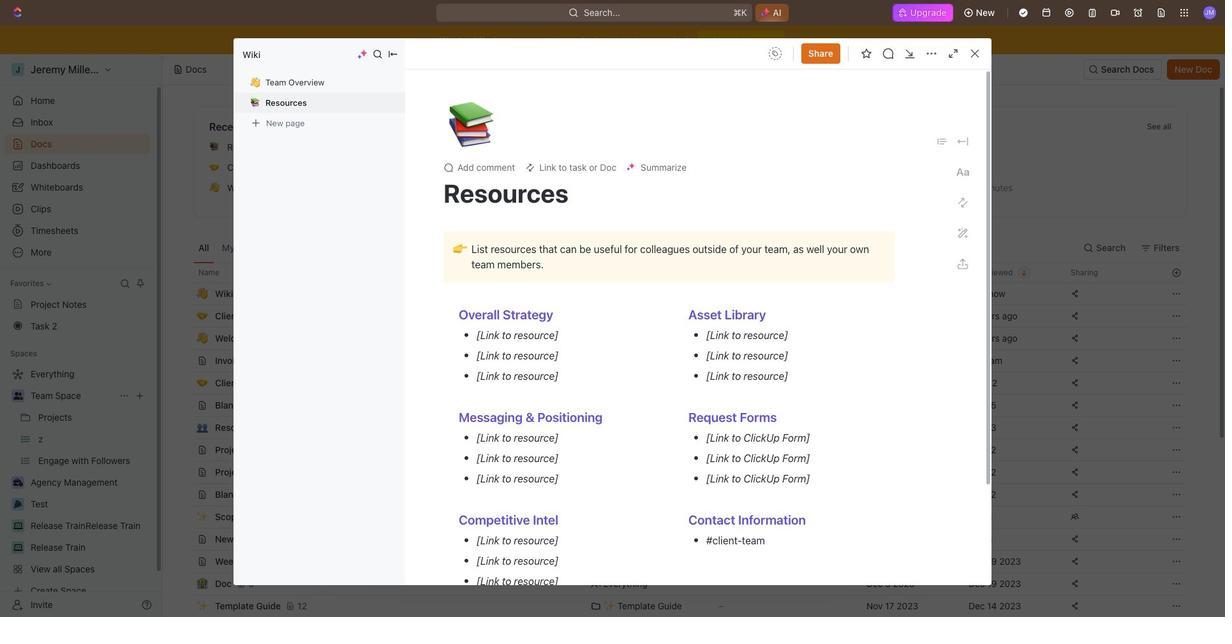 Task type: vqa. For each thing, say whether or not it's contained in the screenshot.
25
no



Task type: describe. For each thing, give the bounding box(es) containing it.
2 qdq9q image from the top
[[754, 267, 764, 278]]

Search or run a command… text field
[[336, 163, 431, 178]]

1 vertical spatial dropdown menu image
[[937, 136, 948, 147]]

0 vertical spatial dropdown menu image
[[765, 43, 785, 64]]

user group image
[[13, 392, 23, 400]]



Task type: locate. For each thing, give the bounding box(es) containing it.
0 vertical spatial qdq9q image
[[754, 244, 764, 255]]

sidebar navigation
[[0, 54, 163, 618]]

1 vertical spatial qdq9q image
[[754, 267, 764, 278]]

column header
[[179, 263, 193, 283]]

cell
[[179, 283, 193, 305], [583, 283, 711, 305], [859, 283, 961, 305], [179, 306, 193, 327], [179, 328, 193, 350], [179, 350, 193, 372], [179, 373, 193, 394], [179, 395, 193, 417], [179, 440, 193, 461], [179, 462, 193, 484], [179, 484, 193, 506], [179, 507, 193, 528], [179, 529, 193, 551], [179, 551, 193, 573], [179, 574, 193, 595]]

1 horizontal spatial dropdown menu image
[[937, 136, 948, 147]]

qdq9q image
[[754, 244, 764, 255], [754, 267, 764, 278]]

table
[[179, 263, 1187, 618]]

0 horizontal spatial dropdown menu image
[[765, 43, 785, 64]]

row
[[179, 263, 1187, 283], [179, 283, 1187, 306], [179, 305, 1187, 328], [179, 327, 1187, 350], [179, 350, 1187, 373], [179, 372, 1187, 395], [179, 394, 1187, 417], [193, 417, 1187, 440], [179, 439, 1187, 462], [179, 461, 1187, 484], [179, 484, 1187, 507], [179, 506, 1187, 529], [179, 528, 1187, 551], [179, 551, 1187, 574], [179, 573, 1187, 596], [193, 595, 1187, 618]]

tab list
[[193, 233, 510, 263]]

dropdown menu image
[[765, 43, 785, 64], [937, 136, 948, 147]]

1 qdq9q image from the top
[[754, 244, 764, 255]]

e83zz image
[[754, 313, 764, 323]]



